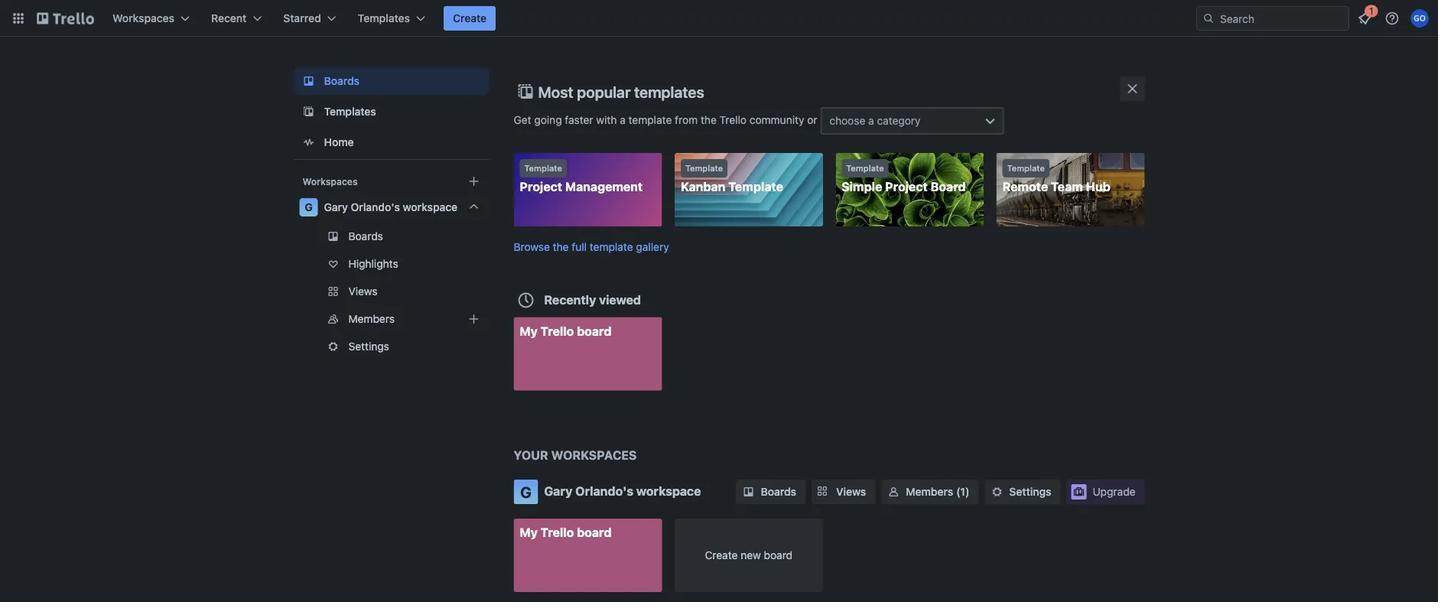 Task type: vqa. For each thing, say whether or not it's contained in the screenshot.
rightmost Settings
yes



Task type: locate. For each thing, give the bounding box(es) containing it.
the
[[701, 113, 717, 126], [553, 240, 569, 253]]

templates link
[[293, 98, 489, 125]]

1 vertical spatial template
[[590, 240, 633, 253]]

2 my from the top
[[520, 525, 538, 540]]

settings link down members link
[[293, 334, 489, 359]]

0 vertical spatial templates
[[358, 12, 410, 24]]

1 horizontal spatial settings link
[[985, 480, 1061, 504]]

1 horizontal spatial sm image
[[990, 484, 1005, 500]]

0 vertical spatial views link
[[293, 279, 489, 304]]

recently
[[544, 292, 596, 307]]

1 horizontal spatial gary orlando's workspace
[[544, 484, 701, 498]]

team
[[1051, 179, 1083, 194]]

0 horizontal spatial gary
[[324, 201, 348, 213]]

0 vertical spatial g
[[305, 201, 313, 213]]

search image
[[1203, 12, 1215, 24]]

1 notification image
[[1356, 9, 1374, 28]]

settings down members link
[[348, 340, 389, 353]]

workspaces
[[112, 12, 174, 24], [303, 176, 358, 187]]

template inside template project management
[[524, 163, 562, 173]]

0 horizontal spatial project
[[520, 179, 562, 194]]

project up browse
[[520, 179, 562, 194]]

gary orlando's workspace
[[324, 201, 458, 213], [544, 484, 701, 498]]

templates up home
[[324, 105, 376, 118]]

1 vertical spatial boards link
[[293, 224, 489, 249]]

template right full
[[590, 240, 633, 253]]

0 vertical spatial orlando's
[[351, 201, 400, 213]]

0 vertical spatial workspace
[[403, 201, 458, 213]]

my trello board for second my trello board link
[[520, 525, 612, 540]]

my trello board
[[520, 324, 612, 338], [520, 525, 612, 540]]

1 horizontal spatial project
[[885, 179, 928, 194]]

board
[[577, 324, 612, 338], [577, 525, 612, 540], [764, 549, 793, 562]]

most popular templates
[[538, 83, 704, 101]]

0 horizontal spatial a
[[620, 113, 626, 126]]

1 vertical spatial views link
[[812, 480, 875, 504]]

1 horizontal spatial create
[[705, 549, 738, 562]]

views
[[348, 285, 378, 298], [836, 485, 866, 498]]

a
[[620, 113, 626, 126], [868, 114, 874, 127]]

template inside template remote team hub
[[1007, 163, 1045, 173]]

management
[[565, 179, 643, 194]]

(1)
[[956, 485, 970, 498]]

workspaces button
[[103, 6, 199, 31]]

or
[[807, 113, 817, 126]]

boards for views
[[761, 485, 796, 498]]

1 my trello board from the top
[[520, 324, 612, 338]]

0 horizontal spatial g
[[305, 201, 313, 213]]

the left full
[[553, 240, 569, 253]]

2 my trello board from the top
[[520, 525, 612, 540]]

going
[[534, 113, 562, 126]]

my
[[520, 324, 538, 338], [520, 525, 538, 540]]

1 vertical spatial g
[[520, 483, 532, 501]]

0 horizontal spatial create
[[453, 12, 487, 24]]

home image
[[300, 133, 318, 151]]

members
[[348, 313, 395, 325], [906, 485, 953, 498]]

simple
[[842, 179, 882, 194]]

0 vertical spatial boards
[[324, 75, 360, 87]]

1 vertical spatial views
[[836, 485, 866, 498]]

gary orlando's workspace up highlights link
[[324, 201, 458, 213]]

with
[[596, 113, 617, 126]]

1 vertical spatial boards
[[348, 230, 383, 243]]

kanban
[[681, 179, 726, 194]]

1 horizontal spatial workspace
[[636, 484, 701, 498]]

0 vertical spatial board
[[577, 324, 612, 338]]

templates right starred dropdown button
[[358, 12, 410, 24]]

0 vertical spatial my
[[520, 324, 538, 338]]

0 vertical spatial gary orlando's workspace
[[324, 201, 458, 213]]

forward image
[[486, 310, 505, 328]]

1 horizontal spatial g
[[520, 483, 532, 501]]

from
[[675, 113, 698, 126]]

project inside template project management
[[520, 179, 562, 194]]

board for second my trello board link
[[577, 525, 612, 540]]

0 vertical spatial my trello board
[[520, 324, 612, 338]]

templates inside templates link
[[324, 105, 376, 118]]

starred button
[[274, 6, 346, 31]]

0 vertical spatial the
[[701, 113, 717, 126]]

create for create new board
[[705, 549, 738, 562]]

members for members
[[348, 313, 395, 325]]

template inside template simple project board
[[846, 163, 884, 173]]

sm image
[[741, 484, 756, 500], [990, 484, 1005, 500]]

orlando's
[[351, 201, 400, 213], [576, 484, 634, 498]]

1 vertical spatial my trello board link
[[514, 519, 662, 592]]

1 vertical spatial board
[[577, 525, 612, 540]]

0 vertical spatial workspaces
[[112, 12, 174, 24]]

0 vertical spatial gary
[[324, 201, 348, 213]]

settings
[[348, 340, 389, 353], [1009, 485, 1052, 498]]

choose a category
[[830, 114, 921, 127]]

2 vertical spatial boards
[[761, 485, 796, 498]]

0 vertical spatial create
[[453, 12, 487, 24]]

template down "going"
[[524, 163, 562, 173]]

gary
[[324, 201, 348, 213], [544, 484, 573, 498]]

boards link up highlights link
[[293, 224, 489, 249]]

most
[[538, 83, 574, 101]]

boards up new
[[761, 485, 796, 498]]

0 vertical spatial trello
[[720, 113, 747, 126]]

gary orlando's workspace down workspaces
[[544, 484, 701, 498]]

gary orlando (garyorlando) image
[[1411, 9, 1429, 28]]

template for project
[[524, 163, 562, 173]]

0 horizontal spatial the
[[553, 240, 569, 253]]

members down the highlights
[[348, 313, 395, 325]]

0 horizontal spatial settings
[[348, 340, 389, 353]]

1 vertical spatial members
[[906, 485, 953, 498]]

1 vertical spatial orlando's
[[576, 484, 634, 498]]

0 horizontal spatial settings link
[[293, 334, 489, 359]]

1 vertical spatial templates
[[324, 105, 376, 118]]

views link down highlights link
[[293, 279, 489, 304]]

recent
[[211, 12, 247, 24]]

boards link up templates link
[[293, 67, 489, 95]]

remote
[[1003, 179, 1048, 194]]

2 vertical spatial boards link
[[736, 480, 806, 504]]

boards
[[324, 75, 360, 87], [348, 230, 383, 243], [761, 485, 796, 498]]

gary down home
[[324, 201, 348, 213]]

orlando's up the highlights
[[351, 201, 400, 213]]

g down home image
[[305, 201, 313, 213]]

views link
[[293, 279, 489, 304], [812, 480, 875, 504]]

0 horizontal spatial views
[[348, 285, 378, 298]]

orlando's down workspaces
[[576, 484, 634, 498]]

template up 'remote'
[[1007, 163, 1045, 173]]

views link left sm image
[[812, 480, 875, 504]]

trello
[[720, 113, 747, 126], [541, 324, 574, 338], [541, 525, 574, 540]]

template
[[629, 113, 672, 126], [590, 240, 633, 253]]

template up the kanban
[[685, 163, 723, 173]]

members left the (1)
[[906, 485, 953, 498]]

a right "with"
[[620, 113, 626, 126]]

template down templates
[[629, 113, 672, 126]]

settings right the (1)
[[1009, 485, 1052, 498]]

g
[[305, 201, 313, 213], [520, 483, 532, 501]]

0 horizontal spatial workspaces
[[112, 12, 174, 24]]

boards link up new
[[736, 480, 806, 504]]

0 horizontal spatial views link
[[293, 279, 489, 304]]

0 vertical spatial template
[[629, 113, 672, 126]]

gary down your workspaces
[[544, 484, 573, 498]]

1 horizontal spatial gary
[[544, 484, 573, 498]]

1 sm image from the left
[[741, 484, 756, 500]]

settings link
[[293, 334, 489, 359], [985, 480, 1061, 504]]

1 horizontal spatial views link
[[812, 480, 875, 504]]

1 horizontal spatial members
[[906, 485, 953, 498]]

template
[[524, 163, 562, 173], [685, 163, 723, 173], [846, 163, 884, 173], [1007, 163, 1045, 173], [728, 179, 783, 194]]

get going faster with a template from the trello community or
[[514, 113, 820, 126]]

0 horizontal spatial members
[[348, 313, 395, 325]]

2 project from the left
[[885, 179, 928, 194]]

1 vertical spatial my
[[520, 525, 538, 540]]

primary element
[[0, 0, 1438, 37]]

a right choose
[[868, 114, 874, 127]]

1 vertical spatial create
[[705, 549, 738, 562]]

workspace
[[403, 201, 458, 213], [636, 484, 701, 498]]

1 horizontal spatial orlando's
[[576, 484, 634, 498]]

templates
[[358, 12, 410, 24], [324, 105, 376, 118]]

1 horizontal spatial settings
[[1009, 485, 1052, 498]]

community
[[750, 113, 804, 126]]

views down the highlights
[[348, 285, 378, 298]]

1 horizontal spatial workspaces
[[303, 176, 358, 187]]

viewed
[[599, 292, 641, 307]]

0 vertical spatial members
[[348, 313, 395, 325]]

0 horizontal spatial sm image
[[741, 484, 756, 500]]

boards up the highlights
[[348, 230, 383, 243]]

settings link right the (1)
[[985, 480, 1061, 504]]

views left sm image
[[836, 485, 866, 498]]

2 sm image from the left
[[990, 484, 1005, 500]]

add image
[[465, 310, 483, 328]]

1 horizontal spatial a
[[868, 114, 874, 127]]

sm image right the (1)
[[990, 484, 1005, 500]]

my trello board link
[[514, 317, 662, 391], [514, 519, 662, 592]]

recent button
[[202, 6, 271, 31]]

1 vertical spatial my trello board
[[520, 525, 612, 540]]

g down your
[[520, 483, 532, 501]]

0 horizontal spatial orlando's
[[351, 201, 400, 213]]

template up simple
[[846, 163, 884, 173]]

boards right board icon at the top of page
[[324, 75, 360, 87]]

browse the full template gallery link
[[514, 240, 669, 253]]

the right 'from'
[[701, 113, 717, 126]]

0 horizontal spatial gary orlando's workspace
[[324, 201, 458, 213]]

1 vertical spatial settings link
[[985, 480, 1061, 504]]

create inside create button
[[453, 12, 487, 24]]

sm image up create new board at the bottom
[[741, 484, 756, 500]]

1 vertical spatial workspaces
[[303, 176, 358, 187]]

your
[[514, 448, 548, 462]]

0 vertical spatial my trello board link
[[514, 317, 662, 391]]

boards for highlights
[[348, 230, 383, 243]]

create a workspace image
[[465, 172, 483, 190]]

create
[[453, 12, 487, 24], [705, 549, 738, 562]]

boards link for highlights
[[293, 224, 489, 249]]

2 my trello board link from the top
[[514, 519, 662, 592]]

0 vertical spatial settings
[[348, 340, 389, 353]]

project left board
[[885, 179, 928, 194]]

project
[[520, 179, 562, 194], [885, 179, 928, 194]]

1 project from the left
[[520, 179, 562, 194]]

boards link
[[293, 67, 489, 95], [293, 224, 489, 249], [736, 480, 806, 504]]

popular
[[577, 83, 631, 101]]



Task type: describe. For each thing, give the bounding box(es) containing it.
sm image for settings
[[990, 484, 1005, 500]]

sm image for boards
[[741, 484, 756, 500]]

1 vertical spatial settings
[[1009, 485, 1052, 498]]

upgrade
[[1093, 485, 1136, 498]]

open information menu image
[[1385, 11, 1400, 26]]

create button
[[444, 6, 496, 31]]

1 my from the top
[[520, 324, 538, 338]]

2 vertical spatial trello
[[541, 525, 574, 540]]

template remote team hub
[[1003, 163, 1111, 194]]

template kanban template
[[681, 163, 783, 194]]

board for 1st my trello board link from the top
[[577, 324, 612, 338]]

1 horizontal spatial the
[[701, 113, 717, 126]]

sm image
[[886, 484, 901, 500]]

board
[[931, 179, 966, 194]]

templates
[[634, 83, 704, 101]]

home
[[324, 136, 354, 148]]

template right the kanban
[[728, 179, 783, 194]]

project inside template simple project board
[[885, 179, 928, 194]]

get
[[514, 113, 531, 126]]

full
[[572, 240, 587, 253]]

new
[[741, 549, 761, 562]]

0 vertical spatial settings link
[[293, 334, 489, 359]]

template board image
[[300, 103, 318, 121]]

board image
[[300, 72, 318, 90]]

workspaces inside popup button
[[112, 12, 174, 24]]

create for create
[[453, 12, 487, 24]]

0 horizontal spatial workspace
[[403, 201, 458, 213]]

browse the full template gallery
[[514, 240, 669, 253]]

hub
[[1086, 179, 1111, 194]]

members for members (1)
[[906, 485, 953, 498]]

1 vertical spatial trello
[[541, 324, 574, 338]]

0 vertical spatial views
[[348, 285, 378, 298]]

templates inside templates popup button
[[358, 12, 410, 24]]

boards link for views
[[736, 480, 806, 504]]

0 vertical spatial boards link
[[293, 67, 489, 95]]

2 vertical spatial board
[[764, 549, 793, 562]]

upgrade button
[[1067, 480, 1145, 504]]

browse
[[514, 240, 550, 253]]

template project management
[[520, 163, 643, 194]]

choose
[[830, 114, 866, 127]]

my trello board for 1st my trello board link from the top
[[520, 324, 612, 338]]

1 vertical spatial gary orlando's workspace
[[544, 484, 701, 498]]

template simple project board
[[842, 163, 966, 194]]

members link
[[293, 307, 505, 331]]

home link
[[293, 129, 489, 156]]

1 my trello board link from the top
[[514, 317, 662, 391]]

1 vertical spatial workspace
[[636, 484, 701, 498]]

gallery
[[636, 240, 669, 253]]

highlights link
[[293, 252, 489, 276]]

1 vertical spatial the
[[553, 240, 569, 253]]

template for kanban
[[685, 163, 723, 173]]

workspaces
[[551, 448, 637, 462]]

templates button
[[349, 6, 435, 31]]

your workspaces
[[514, 448, 637, 462]]

create new board
[[705, 549, 793, 562]]

1 horizontal spatial views
[[836, 485, 866, 498]]

template for remote
[[1007, 163, 1045, 173]]

1 vertical spatial gary
[[544, 484, 573, 498]]

starred
[[283, 12, 321, 24]]

template for simple
[[846, 163, 884, 173]]

category
[[877, 114, 921, 127]]

faster
[[565, 113, 593, 126]]

Search field
[[1215, 7, 1349, 30]]

recently viewed
[[544, 292, 641, 307]]

members (1)
[[906, 485, 970, 498]]

highlights
[[348, 257, 398, 270]]

back to home image
[[37, 6, 94, 31]]



